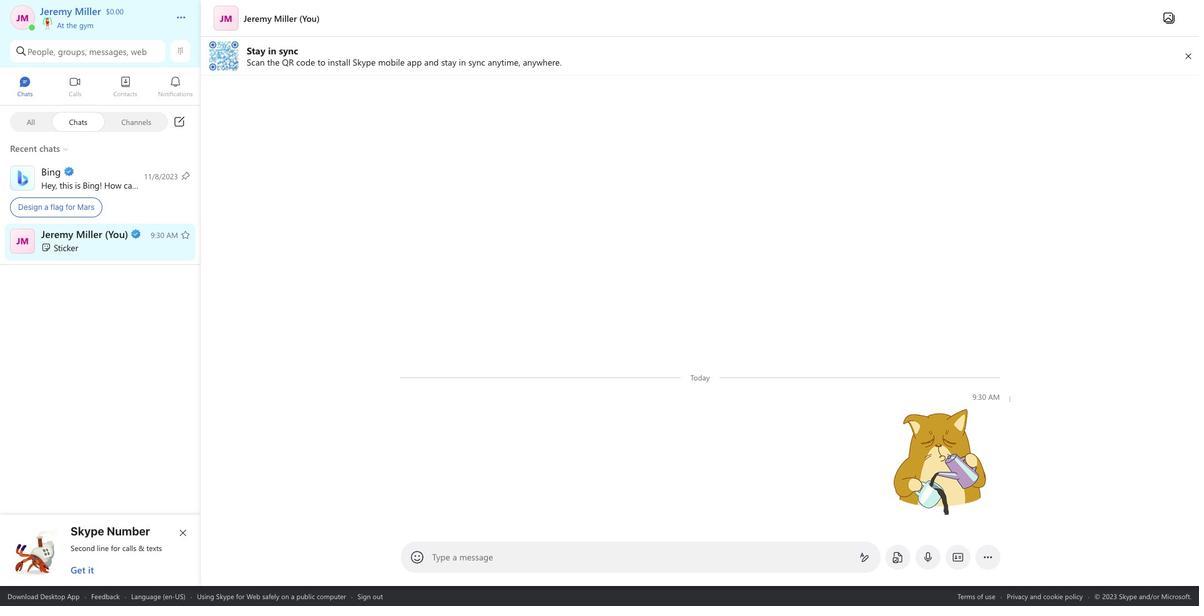 Task type: locate. For each thing, give the bounding box(es) containing it.
1 vertical spatial skype
[[216, 591, 234, 601]]

design a flag for mars
[[18, 202, 95, 212]]

today?
[[178, 179, 203, 191]]

second
[[71, 543, 95, 553]]

on
[[281, 591, 289, 601]]

out
[[373, 591, 383, 601]]

0 vertical spatial skype
[[71, 525, 104, 538]]

privacy
[[1007, 591, 1029, 601]]

privacy and cookie policy
[[1007, 591, 1083, 601]]

and
[[1030, 591, 1042, 601]]

1 horizontal spatial a
[[291, 591, 295, 601]]

sign out
[[358, 591, 383, 601]]

terms of use link
[[958, 591, 996, 601]]

privacy and cookie policy link
[[1007, 591, 1083, 601]]

1 vertical spatial a
[[453, 551, 457, 563]]

get it
[[71, 564, 94, 576]]

1 horizontal spatial skype
[[216, 591, 234, 601]]

of
[[978, 591, 984, 601]]

for inside skype number element
[[111, 543, 120, 553]]

a right type
[[453, 551, 457, 563]]

2 horizontal spatial for
[[236, 591, 245, 601]]

0 horizontal spatial skype
[[71, 525, 104, 538]]

2 vertical spatial for
[[236, 591, 245, 601]]

download
[[7, 591, 38, 601]]

for
[[66, 202, 75, 212], [111, 543, 120, 553], [236, 591, 245, 601]]

desktop
[[40, 591, 65, 601]]

a left flag
[[44, 202, 48, 212]]

(en-
[[163, 591, 175, 601]]

web
[[131, 45, 147, 57]]

messages,
[[89, 45, 129, 57]]

!
[[100, 179, 102, 191]]

tab list
[[0, 71, 201, 105]]

using skype for web safely on a public computer
[[197, 591, 346, 601]]

people, groups, messages, web
[[27, 45, 147, 57]]

hey,
[[41, 179, 57, 191]]

i
[[139, 179, 141, 191]]

for right flag
[[66, 202, 75, 212]]

1 vertical spatial for
[[111, 543, 120, 553]]

this
[[59, 179, 73, 191]]

for right 'line'
[[111, 543, 120, 553]]

a
[[44, 202, 48, 212], [453, 551, 457, 563], [291, 591, 295, 601]]

9:30 am
[[973, 392, 1000, 402]]

skype right using
[[216, 591, 234, 601]]

download desktop app
[[7, 591, 80, 601]]

for for using skype for web safely on a public computer
[[236, 591, 245, 601]]

2 horizontal spatial a
[[453, 551, 457, 563]]

0 horizontal spatial a
[[44, 202, 48, 212]]

0 vertical spatial a
[[44, 202, 48, 212]]

type a message
[[432, 551, 493, 563]]

a for message
[[453, 551, 457, 563]]

sticker button
[[0, 223, 201, 260]]

0 vertical spatial for
[[66, 202, 75, 212]]

&
[[138, 543, 144, 553]]

second line for calls & texts
[[71, 543, 162, 553]]

at the gym
[[55, 20, 94, 30]]

1 horizontal spatial for
[[111, 543, 120, 553]]

skype
[[71, 525, 104, 538], [216, 591, 234, 601]]

use
[[986, 591, 996, 601]]

how
[[104, 179, 122, 191]]

a right on
[[291, 591, 295, 601]]

line
[[97, 543, 109, 553]]

us)
[[175, 591, 186, 601]]

help
[[144, 179, 160, 191]]

feedback link
[[91, 591, 120, 601]]

for left web
[[236, 591, 245, 601]]

2 vertical spatial a
[[291, 591, 295, 601]]

using skype for web safely on a public computer link
[[197, 591, 346, 601]]

the
[[66, 20, 77, 30]]

skype up second
[[71, 525, 104, 538]]

Type a message text field
[[433, 551, 850, 564]]

all
[[27, 117, 35, 127]]

safely
[[262, 591, 280, 601]]



Task type: describe. For each thing, give the bounding box(es) containing it.
sign
[[358, 591, 371, 601]]

groups,
[[58, 45, 87, 57]]

you
[[162, 179, 176, 191]]

terms of use
[[958, 591, 996, 601]]

flag
[[50, 202, 64, 212]]

using
[[197, 591, 214, 601]]

app
[[67, 591, 80, 601]]

sign out link
[[358, 591, 383, 601]]

am
[[989, 392, 1000, 402]]

computer
[[317, 591, 346, 601]]

design
[[18, 202, 42, 212]]

for for second line for calls & texts
[[111, 543, 120, 553]]

can
[[124, 179, 137, 191]]

channels
[[121, 117, 151, 127]]

gym
[[79, 20, 94, 30]]

at the gym button
[[40, 0, 164, 30]]

terms
[[958, 591, 976, 601]]

get
[[71, 564, 86, 576]]

chats
[[69, 117, 87, 127]]

0 horizontal spatial for
[[66, 202, 75, 212]]

language
[[131, 591, 161, 601]]

hey, this is bing ! how can i help you today?
[[41, 179, 205, 191]]

9:30
[[973, 392, 987, 402]]

bing
[[83, 179, 100, 191]]

calls
[[122, 543, 136, 553]]

web
[[247, 591, 260, 601]]

texts
[[147, 543, 162, 553]]

policy
[[1065, 591, 1083, 601]]

language (en-us) link
[[131, 591, 186, 601]]

cookie
[[1044, 591, 1064, 601]]

number
[[107, 525, 150, 538]]

skype number
[[71, 525, 150, 538]]

download desktop app link
[[7, 591, 80, 601]]

skype number element
[[11, 525, 191, 576]]

message
[[460, 551, 493, 563]]

people, groups, messages, web button
[[10, 40, 166, 62]]

a for flag
[[44, 202, 48, 212]]

sticker
[[54, 241, 78, 253]]

is
[[75, 179, 81, 191]]

public
[[297, 591, 315, 601]]

it
[[88, 564, 94, 576]]

type
[[432, 551, 450, 563]]

mars
[[77, 202, 95, 212]]

at
[[57, 20, 64, 30]]

feedback
[[91, 591, 120, 601]]

language (en-us)
[[131, 591, 186, 601]]

people,
[[27, 45, 56, 57]]



Task type: vqa. For each thing, say whether or not it's contained in the screenshot.
Easy meetings with anyone
no



